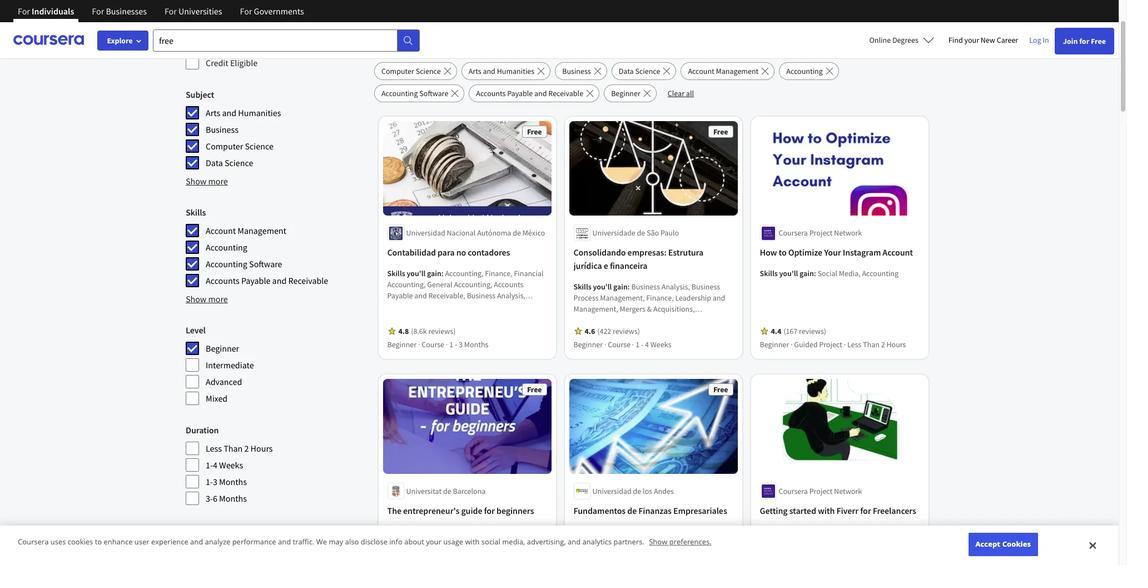 Task type: locate. For each thing, give the bounding box(es) containing it.
0 horizontal spatial gain
[[428, 269, 442, 279]]

hours
[[887, 340, 907, 350], [251, 443, 273, 455]]

1 down compliance,
[[636, 340, 640, 350]]

1 vertical spatial universidad
[[593, 487, 632, 497]]

0 vertical spatial entrepreneurial
[[614, 327, 665, 337]]

2 for from the left
[[92, 6, 104, 17]]

entrepreneurial up the reinforcement
[[614, 327, 665, 337]]

guided down 4.4 (167 reviews)
[[795, 340, 818, 350]]

1 horizontal spatial you'll
[[594, 282, 613, 292]]

leadership inside business analysis, business process management, finance, leadership and management, mergers & acquisitions, regulations and compliance, strategy and operations, entrepreneurial finance, negotiation, reinforcement learning, accounting
[[676, 293, 712, 304]]

0 horizontal spatial arts
[[206, 107, 220, 119]]

1 vertical spatial network
[[835, 487, 863, 497]]

with left fiverr
[[819, 506, 836, 517]]

1 1 from the left
[[450, 340, 454, 350]]

1 vertical spatial strategy
[[652, 550, 679, 560]]

operational down receivable,
[[449, 302, 488, 312]]

6 · from the left
[[845, 340, 847, 350]]

2 vertical spatial show
[[649, 538, 668, 548]]

weeks up 1-3 months
[[219, 460, 243, 471]]

project
[[810, 228, 833, 238], [820, 340, 843, 350], [810, 487, 833, 497]]

1 horizontal spatial operations,
[[694, 550, 732, 560]]

de left los
[[634, 487, 642, 497]]

de for consolidando empresas: estrutura jurídica e financeira
[[638, 228, 646, 238]]

2 vertical spatial payable
[[388, 291, 413, 301]]

beginner inside button
[[612, 88, 641, 98]]

los
[[644, 487, 653, 497]]

2 - from the left
[[642, 340, 644, 350]]

arts and humanities down the subject
[[206, 107, 281, 119]]

coursera project network for optimize
[[780, 228, 863, 238]]

4 up 1-3 months
[[213, 460, 218, 471]]

-
[[455, 340, 458, 350], [642, 340, 644, 350]]

leadership inside business analysis, business development, entrepreneurship, leadership and management, business intelligence, entrepreneurial finance, market resear
[[496, 539, 532, 549]]

0 horizontal spatial leadership
[[496, 539, 532, 549]]

1 vertical spatial arts
[[206, 107, 220, 119]]

arts down the subject
[[206, 107, 220, 119]]

reviews) right the (167
[[800, 327, 827, 337]]

humanities up accounts payable and receivable button
[[497, 66, 535, 76]]

guided inside learning product group
[[206, 544, 233, 555]]

data inside button
[[619, 66, 634, 76]]

career
[[998, 35, 1019, 45]]

beginner down data science button at the right top
[[612, 88, 641, 98]]

reviews) for your
[[800, 327, 827, 337]]

beginner down 4.8
[[388, 340, 417, 350]]

1 vertical spatial data science
[[206, 157, 253, 169]]

for right fiverr
[[861, 506, 872, 517]]

data
[[619, 66, 634, 76], [206, 157, 223, 169], [574, 539, 589, 549]]

fiverr
[[837, 506, 859, 517]]

business inside subject group
[[206, 124, 239, 135]]

0 vertical spatial operational
[[449, 302, 488, 312]]

0 horizontal spatial computer
[[206, 141, 243, 152]]

filter
[[186, 23, 211, 37]]

management, up regulations
[[574, 305, 619, 315]]

credit eligible
[[206, 57, 258, 68]]

1 for from the left
[[18, 6, 30, 17]]

guided
[[795, 340, 818, 350], [206, 544, 233, 555]]

0 vertical spatial accounting software
[[382, 88, 449, 98]]

3
[[459, 340, 463, 350], [213, 477, 218, 488]]

accounts inside skills group
[[206, 275, 240, 287]]

humanities down the eligible
[[238, 107, 281, 119]]

strategy down acquisitions,
[[671, 316, 698, 326]]

beginner up intermediate
[[206, 343, 239, 354]]

méxico
[[523, 228, 546, 238]]

payable inside accounting, finance, financial accounting, general accounting, accounts payable and receivable, business analysis, financial analysis, operational analysis, planning, account management
[[388, 291, 413, 301]]

1 vertical spatial weeks
[[219, 460, 243, 471]]

finance, inside business analysis, business development, entrepreneurship, leadership and management, business intelligence, entrepreneurial finance, market resear
[[441, 561, 468, 566]]

months down accounting, finance, financial accounting, general accounting, accounts payable and receivable, business analysis, financial analysis, operational analysis, planning, account management
[[465, 340, 489, 350]]

2 course from the left
[[609, 340, 631, 350]]

data science inside subject group
[[206, 157, 253, 169]]

2 vertical spatial months
[[219, 494, 247, 505]]

finance, down contadores
[[486, 269, 513, 279]]

2 reviews) from the left
[[614, 327, 641, 337]]

0 vertical spatial data
[[619, 66, 634, 76]]

science inside button
[[636, 66, 661, 76]]

show more button for accounts
[[186, 293, 228, 306]]

reviews) for contadores
[[429, 327, 456, 337]]

for individuals
[[18, 6, 74, 17]]

accounts payable and receivable
[[477, 88, 584, 98], [206, 275, 328, 287]]

1 horizontal spatial 2
[[882, 340, 886, 350]]

with up intelligence,
[[465, 538, 480, 548]]

1 vertical spatial computer science
[[206, 141, 274, 152]]

course down 4.6 (422 reviews)
[[609, 340, 631, 350]]

management, up mergers
[[601, 293, 646, 304]]

finance,
[[486, 269, 513, 279], [647, 293, 674, 304], [666, 327, 694, 337], [621, 539, 648, 549], [441, 561, 468, 566]]

entrepreneurial
[[614, 327, 665, 337], [388, 561, 439, 566]]

0 vertical spatial coursera project network
[[780, 228, 863, 238]]

beginner inside level group
[[206, 343, 239, 354]]

universidad up contabilidad
[[407, 228, 446, 238]]

accounting inside "button"
[[787, 66, 823, 76]]

leadership up intelligence,
[[496, 539, 532, 549]]

de
[[513, 228, 522, 238], [638, 228, 646, 238], [444, 487, 452, 497], [634, 487, 642, 497], [628, 506, 637, 517]]

skills group
[[186, 206, 368, 288]]

1 more from the top
[[208, 176, 228, 187]]

1 - from the left
[[455, 340, 458, 350]]

0 vertical spatial show more
[[186, 176, 228, 187]]

1 course from the left
[[422, 340, 445, 350]]

management, down development,
[[388, 550, 433, 560]]

management, down partners.
[[605, 550, 650, 560]]

0 vertical spatial to
[[780, 247, 787, 258]]

1 vertical spatial 1-
[[206, 477, 213, 488]]

0 horizontal spatial accounting software
[[206, 259, 282, 270]]

you'll down contabilidad
[[407, 269, 426, 279]]

reinforcement
[[616, 338, 664, 348]]

payable inside button
[[508, 88, 533, 98]]

computer science inside 'computer science' button
[[382, 66, 441, 76]]

skills you'll gain : up process
[[574, 282, 632, 292]]

analyze
[[205, 538, 231, 548]]

1 vertical spatial leadership
[[496, 539, 532, 549]]

: down financeira
[[628, 282, 631, 292]]

your right about
[[426, 538, 442, 548]]

0 horizontal spatial hours
[[251, 443, 273, 455]]

1 vertical spatial 2
[[245, 443, 249, 455]]

1 show more button from the top
[[186, 175, 228, 188]]

e
[[604, 261, 609, 272]]

for
[[18, 6, 30, 17], [92, 6, 104, 17], [165, 6, 177, 17], [240, 6, 252, 17]]

free
[[1092, 36, 1107, 46], [528, 127, 543, 137], [714, 127, 729, 137], [528, 385, 543, 395], [714, 385, 729, 395]]

learning product group
[[186, 524, 368, 566]]

financial down méxico
[[515, 269, 544, 279]]

0 horizontal spatial course
[[422, 340, 445, 350]]

2 coursera project network from the top
[[780, 487, 863, 497]]

explore
[[107, 36, 133, 46]]

for left businesses
[[92, 6, 104, 17]]

for right join
[[1080, 36, 1090, 46]]

software inside accounting software button
[[420, 88, 449, 98]]

show preferences. link
[[649, 538, 712, 548]]

2 more from the top
[[208, 294, 228, 305]]

online degrees button
[[861, 28, 944, 52]]

coursera project network
[[780, 228, 863, 238], [780, 487, 863, 497]]

1 horizontal spatial software
[[420, 88, 449, 98]]

advertising,
[[527, 538, 566, 548]]

0 vertical spatial management
[[716, 66, 759, 76]]

guided down learning product
[[206, 544, 233, 555]]

3 inside duration group
[[213, 477, 218, 488]]

None search field
[[153, 29, 420, 51]]

you'll for contabilidad para no contadores
[[407, 269, 426, 279]]

para
[[438, 247, 455, 258]]

1 vertical spatial receivable
[[289, 275, 328, 287]]

coursera project network up your
[[780, 228, 863, 238]]

science
[[416, 66, 441, 76], [636, 66, 661, 76], [245, 141, 274, 152], [225, 157, 253, 169]]

months for 3-6 months
[[219, 494, 247, 505]]

4 for from the left
[[240, 6, 252, 17]]

1 vertical spatial more
[[208, 294, 228, 305]]

de for fundamentos de finanzas empresariales
[[634, 487, 642, 497]]

2 show more button from the top
[[186, 293, 228, 306]]

1 1- from the top
[[206, 460, 213, 471]]

0 vertical spatial network
[[835, 228, 863, 238]]

business up preferences.
[[672, 527, 701, 537]]

network up fiverr
[[835, 487, 863, 497]]

1 vertical spatial data
[[206, 157, 223, 169]]

show
[[186, 176, 207, 187], [186, 294, 207, 305], [649, 538, 668, 548]]

business up media,
[[506, 527, 535, 537]]

3 down accounting, finance, financial accounting, general accounting, accounts payable and receivable, business analysis, financial analysis, operational analysis, planning, account management
[[459, 340, 463, 350]]

0 horizontal spatial you'll
[[407, 269, 426, 279]]

0 horizontal spatial 4
[[213, 460, 218, 471]]

log
[[1030, 35, 1042, 45]]

1 vertical spatial with
[[465, 538, 480, 548]]

1 · from the left
[[419, 340, 421, 350]]

0 horizontal spatial operations,
[[574, 327, 612, 337]]

1 horizontal spatial data
[[574, 539, 589, 549]]

4.4 (167 reviews)
[[772, 327, 827, 337]]

1 vertical spatial show more button
[[186, 293, 228, 306]]

0 horizontal spatial operational
[[449, 302, 488, 312]]

skills you'll gain : for contabilidad
[[388, 269, 446, 279]]

the entrepreneur's guide for beginners
[[388, 506, 535, 517]]

1 horizontal spatial operational
[[605, 561, 644, 566]]

1 vertical spatial accounts payable and receivable
[[206, 275, 328, 287]]

compliance,
[[628, 316, 669, 326]]

1 horizontal spatial universidad
[[593, 487, 632, 497]]

0 horizontal spatial than
[[224, 443, 243, 455]]

1 down 4.8 (8.6k reviews)
[[450, 340, 454, 350]]

getting started with fiverr for freelancers link
[[761, 505, 920, 518]]

1 vertical spatial show more
[[186, 294, 228, 305]]

0 horizontal spatial accounts payable and receivable
[[206, 275, 328, 287]]

optimize
[[789, 247, 823, 258]]

coursera for started
[[780, 487, 809, 497]]

0 vertical spatial months
[[465, 340, 489, 350]]

and inside subject group
[[222, 107, 237, 119]]

business down the subject
[[206, 124, 239, 135]]

1 vertical spatial coursera project network
[[780, 487, 863, 497]]

business up &
[[632, 282, 661, 292]]

0 vertical spatial show more button
[[186, 175, 228, 188]]

months up 3-6 months
[[219, 477, 247, 488]]

strategy
[[671, 316, 698, 326], [652, 550, 679, 560]]

months
[[465, 340, 489, 350], [219, 477, 247, 488], [219, 494, 247, 505]]

1 horizontal spatial management
[[448, 314, 491, 324]]

0 horizontal spatial weeks
[[219, 460, 243, 471]]

1 coursera project network from the top
[[780, 228, 863, 238]]

3 for from the left
[[165, 6, 177, 17]]

1 vertical spatial account management
[[206, 225, 287, 236]]

estrutura
[[669, 247, 704, 258]]

data science
[[619, 66, 661, 76], [206, 157, 253, 169]]

financial
[[515, 269, 544, 279], [388, 302, 417, 312], [650, 539, 679, 549], [574, 550, 604, 560]]

·
[[419, 340, 421, 350], [446, 340, 448, 350], [605, 340, 607, 350], [633, 340, 635, 350], [792, 340, 793, 350], [845, 340, 847, 350]]

2 inside duration group
[[245, 443, 249, 455]]

join for free link
[[1055, 28, 1115, 55]]

to
[[780, 247, 787, 258], [95, 538, 102, 548]]

and inside accounting, finance, financial accounting, general accounting, accounts payable and receivable, business analysis, financial analysis, operational analysis, planning, account management
[[415, 291, 427, 301]]

universitat de barcelona
[[407, 487, 486, 497]]

2 horizontal spatial you'll
[[780, 269, 799, 279]]

nacional
[[447, 228, 476, 238]]

free for consolidando empresas: estrutura jurídica e financeira
[[714, 127, 729, 137]]

0 vertical spatial humanities
[[497, 66, 535, 76]]

consolidando empresas: estrutura jurídica e financeira
[[574, 247, 704, 272]]

for left governments
[[240, 6, 252, 17]]

universidad up fundamentos
[[593, 487, 632, 497]]

1 show more from the top
[[186, 176, 228, 187]]

you'll
[[407, 269, 426, 279], [780, 269, 799, 279], [594, 282, 613, 292]]

software inside skills group
[[249, 259, 282, 270]]

0 vertical spatial account management
[[689, 66, 759, 76]]

finance, down fundamentos de finanzas empresariales
[[621, 539, 648, 549]]

science inside button
[[416, 66, 441, 76]]

2 horizontal spatial data
[[619, 66, 634, 76]]

you'll down optimize
[[780, 269, 799, 279]]

contadores
[[468, 247, 511, 258]]

empresas:
[[628, 247, 667, 258]]

1 for jurídica
[[636, 340, 640, 350]]

1 horizontal spatial payable
[[388, 291, 413, 301]]

arts down "free"
[[469, 66, 482, 76]]

0 horizontal spatial :
[[442, 269, 444, 279]]

0 horizontal spatial receivable
[[289, 275, 328, 287]]

you'll up process
[[594, 282, 613, 292]]

with inside getting started with fiverr for freelancers 'link'
[[819, 506, 836, 517]]

business up accounts payable and receivable button
[[563, 66, 591, 76]]

2 network from the top
[[835, 487, 863, 497]]

strategy down show preferences. link on the bottom
[[652, 550, 679, 560]]

how to optimize your instagram account
[[761, 247, 914, 258]]

banner navigation
[[9, 0, 313, 31]]

2 1 from the left
[[636, 340, 640, 350]]

gain for no
[[428, 269, 442, 279]]

also
[[345, 538, 359, 548]]

weeks down compliance,
[[651, 340, 672, 350]]

accounts inside button
[[477, 88, 506, 98]]

management inside button
[[716, 66, 759, 76]]

for for universities
[[165, 6, 177, 17]]

de left méxico
[[513, 228, 522, 238]]

coursera project network up started
[[780, 487, 863, 497]]

arts and humanities up accounts payable and receivable button
[[469, 66, 535, 76]]

0 vertical spatial show
[[186, 176, 207, 187]]

network for fiverr
[[835, 487, 863, 497]]

cookies
[[1003, 540, 1032, 550]]

: up general
[[442, 269, 444, 279]]

business up entrepreneurship,
[[446, 527, 474, 537]]

0 horizontal spatial your
[[426, 538, 442, 548]]

2 horizontal spatial :
[[815, 269, 817, 279]]

project up your
[[810, 228, 833, 238]]

analysis,
[[662, 282, 691, 292], [498, 291, 526, 301], [419, 302, 447, 312], [489, 302, 518, 312], [476, 527, 504, 537], [702, 527, 731, 537], [591, 539, 619, 549], [681, 539, 709, 549], [646, 561, 674, 566]]

computer inside button
[[382, 66, 415, 76]]

3 reviews) from the left
[[800, 327, 827, 337]]

2 horizontal spatial payable
[[508, 88, 533, 98]]

arts and humanities inside 'arts and humanities' button
[[469, 66, 535, 76]]

jurídica
[[574, 261, 603, 272]]

- down compliance,
[[642, 340, 644, 350]]

filter by
[[186, 23, 225, 37]]

accounting, up receivable,
[[455, 280, 493, 290]]

1 vertical spatial operations,
[[694, 550, 732, 560]]

duration group
[[186, 424, 368, 506]]

1- up the '3-'
[[206, 477, 213, 488]]

regulations
[[574, 316, 613, 326]]

arts and humanities
[[469, 66, 535, 76], [206, 107, 281, 119]]

0 horizontal spatial humanities
[[238, 107, 281, 119]]

business right receivable,
[[467, 291, 496, 301]]

6
[[213, 494, 218, 505]]

the entrepreneur's guide for beginners link
[[388, 505, 548, 518]]

arts inside subject group
[[206, 107, 220, 119]]

1 horizontal spatial computer
[[382, 66, 415, 76]]

4.6 (422 reviews)
[[585, 327, 641, 337]]

results
[[401, 22, 446, 42]]

2 horizontal spatial gain
[[800, 269, 815, 279]]

gain down financeira
[[614, 282, 628, 292]]

0 horizontal spatial computer science
[[206, 141, 274, 152]]

operations, down preferences.
[[694, 550, 732, 560]]

disclose
[[361, 538, 388, 548]]

leadership up acquisitions,
[[676, 293, 712, 304]]

0 horizontal spatial to
[[95, 538, 102, 548]]

0 horizontal spatial reviews)
[[429, 327, 456, 337]]

universidad de los andes
[[593, 487, 675, 497]]

months right 6
[[219, 494, 247, 505]]

1- up 1-3 months
[[206, 460, 213, 471]]

2 vertical spatial project
[[810, 487, 833, 497]]

receivable
[[549, 88, 584, 98], [289, 275, 328, 287]]

finance, up &
[[647, 293, 674, 304]]

: left the social
[[815, 269, 817, 279]]

0 horizontal spatial universidad
[[407, 228, 446, 238]]

course
[[422, 340, 445, 350], [609, 340, 631, 350]]

guide
[[462, 506, 483, 517]]

0 horizontal spatial 3
[[213, 477, 218, 488]]

operational inside accounting, business analysis, data analysis, finance, financial analysis, financial management, strategy and operations, calculus, operational analysis, entrepreneur
[[605, 561, 644, 566]]

to right cookies
[[95, 538, 102, 548]]

computer science inside subject group
[[206, 141, 274, 152]]

2 vertical spatial data
[[574, 539, 589, 549]]

1 network from the top
[[835, 228, 863, 238]]

and inside accounting, business analysis, data analysis, finance, financial analysis, financial management, strategy and operations, calculus, operational analysis, entrepreneur
[[680, 550, 693, 560]]

entrepreneurial down development,
[[388, 561, 439, 566]]

1 vertical spatial computer
[[206, 141, 243, 152]]

:
[[442, 269, 444, 279], [815, 269, 817, 279], [628, 282, 631, 292]]

operational down partners.
[[605, 561, 644, 566]]

1 horizontal spatial 3
[[459, 340, 463, 350]]

1 horizontal spatial receivable
[[549, 88, 584, 98]]

coursera up started
[[780, 487, 809, 497]]

0 vertical spatial 3
[[459, 340, 463, 350]]

computer science
[[382, 66, 441, 76], [206, 141, 274, 152]]

de left barcelona at the left bottom of the page
[[444, 487, 452, 497]]

de left são at the right
[[638, 228, 646, 238]]

gain up general
[[428, 269, 442, 279]]

1 horizontal spatial less
[[848, 340, 862, 350]]

find
[[949, 35, 964, 45]]

less
[[848, 340, 862, 350], [206, 443, 222, 455]]

gain for estrutura
[[614, 282, 628, 292]]

receivable inside button
[[549, 88, 584, 98]]

new
[[981, 35, 996, 45]]

beginner for how to optimize your instagram account
[[761, 340, 790, 350]]

0 vertical spatial accounts payable and receivable
[[477, 88, 584, 98]]

months for 1-3 months
[[219, 477, 247, 488]]

2 show more from the top
[[186, 294, 228, 305]]

clear
[[668, 88, 685, 98]]

to right "how"
[[780, 247, 787, 258]]

operational inside accounting, finance, financial accounting, general accounting, accounts payable and receivable, business analysis, financial analysis, operational analysis, planning, account management
[[449, 302, 488, 312]]

accounting, down fundamentos de finanzas empresariales
[[632, 527, 671, 537]]

2 1- from the top
[[206, 477, 213, 488]]

coursera left uses
[[18, 538, 49, 548]]

business inside accounting, finance, financial accounting, general accounting, accounts payable and receivable, business analysis, financial analysis, operational analysis, planning, account management
[[467, 291, 496, 301]]

free for fundamentos de finanzas empresariales
[[714, 385, 729, 395]]

skills you'll gain : down contabilidad
[[388, 269, 446, 279]]

business inside business button
[[563, 66, 591, 76]]

4 inside duration group
[[213, 460, 218, 471]]

operations, down regulations
[[574, 327, 612, 337]]

analysis, inside business analysis, business development, entrepreneurship, leadership and management, business intelligence, entrepreneurial finance, market resear
[[476, 527, 504, 537]]

1 horizontal spatial skills you'll gain :
[[574, 282, 632, 292]]

account management
[[689, 66, 759, 76], [206, 225, 287, 236]]

1 vertical spatial 4
[[213, 460, 218, 471]]

0 horizontal spatial -
[[455, 340, 458, 350]]

1 horizontal spatial account management
[[689, 66, 759, 76]]

0 vertical spatial computer science
[[382, 66, 441, 76]]

1-3 months
[[206, 477, 247, 488]]

find your new career link
[[944, 33, 1025, 47]]

reviews) up beginner · course · 1 - 4 weeks
[[614, 327, 641, 337]]

0 vertical spatial project
[[810, 228, 833, 238]]

credit
[[206, 57, 229, 68]]

1 horizontal spatial humanities
[[497, 66, 535, 76]]

data inside subject group
[[206, 157, 223, 169]]

for for governments
[[240, 6, 252, 17]]

operations, inside accounting, business analysis, data analysis, finance, financial analysis, financial management, strategy and operations, calculus, operational analysis, entrepreneur
[[694, 550, 732, 560]]

4 down compliance,
[[646, 340, 650, 350]]

0 horizontal spatial skills you'll gain :
[[388, 269, 446, 279]]

1 vertical spatial arts and humanities
[[206, 107, 281, 119]]

1 horizontal spatial arts
[[469, 66, 482, 76]]

gain left the social
[[800, 269, 815, 279]]

financial up planning,
[[388, 302, 417, 312]]

1 reviews) from the left
[[429, 327, 456, 337]]

for left "free"
[[449, 22, 468, 42]]

leadership
[[676, 293, 712, 304], [496, 539, 532, 549]]

accounting, finance, financial accounting, general accounting, accounts payable and receivable, business analysis, financial analysis, operational analysis, planning, account management
[[388, 269, 544, 324]]

finance, down usage
[[441, 561, 468, 566]]

operational for receivable,
[[449, 302, 488, 312]]

0 horizontal spatial entrepreneurial
[[388, 561, 439, 566]]

course down 4.8 (8.6k reviews)
[[422, 340, 445, 350]]

finance, up learning,
[[666, 327, 694, 337]]

for right guide
[[485, 506, 495, 517]]

partners.
[[614, 538, 645, 548]]

your right "find"
[[965, 35, 980, 45]]

1 vertical spatial to
[[95, 538, 102, 548]]

1 vertical spatial skills you'll gain :
[[574, 282, 632, 292]]

network up 'how to optimize your instagram account' link
[[835, 228, 863, 238]]

0 horizontal spatial software
[[249, 259, 282, 270]]

universitat
[[407, 487, 442, 497]]

beginners
[[497, 506, 535, 517]]

for businesses
[[92, 6, 147, 17]]

paulo
[[661, 228, 680, 238]]

management, inside business analysis, business development, entrepreneurship, leadership and management, business intelligence, entrepreneurial finance, market resear
[[388, 550, 433, 560]]

What do you want to learn? text field
[[153, 29, 398, 51]]

4 · from the left
[[633, 340, 635, 350]]



Task type: vqa. For each thing, say whether or not it's contained in the screenshot.
the bottommost "Accounting Software"
yes



Task type: describe. For each thing, give the bounding box(es) containing it.
109
[[374, 22, 398, 42]]

learning product
[[186, 525, 251, 536]]

accounting, business analysis, data analysis, finance, financial analysis, financial management, strategy and operations, calculus, operational analysis, entrepreneur
[[574, 527, 732, 566]]

beginner · course · 1 - 3 months
[[388, 340, 489, 350]]

coursera image
[[13, 31, 84, 49]]

accounting, down contabilidad
[[388, 280, 426, 290]]

de for the entrepreneur's guide for beginners
[[444, 487, 452, 497]]

business analysis, business process management, finance, leadership and management, mergers & acquisitions, regulations and compliance, strategy and operations, entrepreneurial finance, negotiation, reinforcement learning, accounting
[[574, 282, 734, 348]]

accounts inside accounting, finance, financial accounting, general accounting, accounts payable and receivable, business analysis, financial analysis, operational analysis, planning, account management
[[495, 280, 524, 290]]

arts and humanities button
[[462, 62, 551, 80]]

accounts payable and receivable inside skills group
[[206, 275, 328, 287]]

payable inside skills group
[[241, 275, 271, 287]]

(167
[[784, 327, 798, 337]]

management inside accounting, finance, financial accounting, general accounting, accounts payable and receivable, business analysis, financial analysis, operational analysis, planning, account management
[[448, 314, 491, 324]]

computer inside subject group
[[206, 141, 243, 152]]

"free"
[[471, 22, 512, 42]]

freelancers
[[874, 506, 917, 517]]

management, inside accounting, business analysis, data analysis, finance, financial analysis, financial management, strategy and operations, calculus, operational analysis, entrepreneur
[[605, 550, 650, 560]]

project for with
[[810, 487, 833, 497]]

for universities
[[165, 6, 222, 17]]

in
[[1044, 35, 1050, 45]]

course for contadores
[[422, 340, 445, 350]]

process
[[574, 293, 599, 304]]

arts and humanities inside subject group
[[206, 107, 281, 119]]

and inside skills group
[[272, 275, 287, 287]]

coursera for to
[[780, 228, 809, 238]]

contabilidad
[[388, 247, 437, 258]]

2 vertical spatial coursera
[[18, 538, 49, 548]]

join for free
[[1064, 36, 1107, 46]]

- for contadores
[[455, 340, 458, 350]]

for inside 'link'
[[861, 506, 872, 517]]

accounting inside button
[[382, 88, 418, 98]]

online degrees
[[870, 35, 919, 45]]

guided projects
[[206, 544, 265, 555]]

accounting, inside accounting, business analysis, data analysis, finance, financial analysis, financial management, strategy and operations, calculus, operational analysis, entrepreneur
[[632, 527, 671, 537]]

free for contabilidad para no contadores
[[528, 127, 543, 137]]

finance, inside accounting, business analysis, data analysis, finance, financial analysis, financial management, strategy and operations, calculus, operational analysis, entrepreneur
[[621, 539, 648, 549]]

show for accounts
[[186, 294, 207, 305]]

account inside button
[[689, 66, 715, 76]]

hours inside duration group
[[251, 443, 273, 455]]

humanities inside subject group
[[238, 107, 281, 119]]

entrepreneurial inside business analysis, business process management, finance, leadership and management, mergers & acquisitions, regulations and compliance, strategy and operations, entrepreneurial finance, negotiation, reinforcement learning, accounting
[[614, 327, 665, 337]]

course for jurídica
[[609, 340, 631, 350]]

2 · from the left
[[446, 340, 448, 350]]

media,
[[503, 538, 525, 548]]

consolidando
[[574, 247, 627, 258]]

subject group
[[186, 88, 368, 170]]

strategy inside accounting, business analysis, data analysis, finance, financial analysis, financial management, strategy and operations, calculus, operational analysis, entrepreneur
[[652, 550, 679, 560]]

for for businesses
[[92, 6, 104, 17]]

1 for contadores
[[450, 340, 454, 350]]

financial down finanzas
[[650, 539, 679, 549]]

0 vertical spatial 2
[[882, 340, 886, 350]]

fundamentos de finanzas empresariales
[[574, 506, 728, 517]]

intermediate
[[206, 360, 254, 371]]

arts inside button
[[469, 66, 482, 76]]

join
[[1064, 36, 1079, 46]]

data inside accounting, business analysis, data analysis, finance, financial analysis, financial management, strategy and operations, calculus, operational analysis, entrepreneur
[[574, 539, 589, 549]]

business down usage
[[434, 550, 463, 560]]

5 · from the left
[[792, 340, 793, 350]]

financial up calculus,
[[574, 550, 604, 560]]

accounting inside business analysis, business process management, finance, leadership and management, mergers & acquisitions, regulations and compliance, strategy and operations, entrepreneurial finance, negotiation, reinforcement learning, accounting
[[697, 338, 734, 348]]

data science inside button
[[619, 66, 661, 76]]

accounting software inside accounting software button
[[382, 88, 449, 98]]

receivable,
[[429, 291, 466, 301]]

accept cookies button
[[969, 534, 1039, 557]]

coursera project network for with
[[780, 487, 863, 497]]

fundamentos de finanzas empresariales link
[[574, 505, 734, 518]]

account management button
[[681, 62, 775, 80]]

user
[[135, 538, 149, 548]]

more for accounts
[[208, 294, 228, 305]]

contabilidad para no contadores link
[[388, 246, 548, 260]]

consolidando empresas: estrutura jurídica e financeira link
[[574, 246, 734, 273]]

info
[[390, 538, 403, 548]]

show more button for data
[[186, 175, 228, 188]]

humanities inside button
[[497, 66, 535, 76]]

beginner for consolidando empresas: estrutura jurídica e financeira
[[574, 340, 604, 350]]

1 horizontal spatial hours
[[887, 340, 907, 350]]

management inside skills group
[[238, 225, 287, 236]]

for for individuals
[[18, 6, 30, 17]]

109 results for "free"
[[374, 22, 512, 42]]

than inside duration group
[[224, 443, 243, 455]]

advanced
[[206, 377, 242, 388]]

4.8
[[399, 327, 409, 337]]

free for the entrepreneur's guide for beginners
[[528, 385, 543, 395]]

account management inside skills group
[[206, 225, 287, 236]]

account inside accounting, finance, financial accounting, general accounting, accounts payable and receivable, business analysis, financial analysis, operational analysis, planning, account management
[[420, 314, 447, 324]]

accounting software inside skills group
[[206, 259, 282, 270]]

1 horizontal spatial weeks
[[651, 340, 672, 350]]

show more for data science
[[186, 176, 228, 187]]

business analysis, business development, entrepreneurship, leadership and management, business intelligence, entrepreneurial finance, market resear
[[388, 527, 546, 566]]

skills inside skills group
[[186, 207, 206, 218]]

traffic.
[[293, 538, 315, 548]]

network for your
[[835, 228, 863, 238]]

you'll for consolidando empresas: estrutura jurídica e financeira
[[594, 282, 613, 292]]

universidade de são paulo
[[593, 228, 680, 238]]

(422
[[598, 327, 612, 337]]

autónoma
[[478, 228, 512, 238]]

getting
[[761, 506, 788, 517]]

and inside business analysis, business development, entrepreneurship, leadership and management, business intelligence, entrepreneurial finance, market resear
[[533, 539, 546, 549]]

universidad for fundamentos
[[593, 487, 632, 497]]

level group
[[186, 324, 368, 406]]

1 vertical spatial your
[[426, 538, 442, 548]]

project for optimize
[[810, 228, 833, 238]]

1- for 4
[[206, 460, 213, 471]]

how to optimize your instagram account link
[[761, 246, 920, 260]]

strategy inside business analysis, business process management, finance, leadership and management, mergers & acquisitions, regulations and compliance, strategy and operations, entrepreneurial finance, negotiation, reinforcement learning, accounting
[[671, 316, 698, 326]]

finance, inside accounting, finance, financial accounting, general accounting, accounts payable and receivable, business analysis, financial analysis, operational analysis, planning, account management
[[486, 269, 513, 279]]

4.6
[[585, 327, 596, 337]]

andes
[[655, 487, 675, 497]]

account inside skills group
[[206, 225, 236, 236]]

calculus,
[[574, 561, 604, 566]]

1 horizontal spatial 4
[[646, 340, 650, 350]]

clear all button
[[662, 85, 701, 102]]

(8.6k
[[412, 327, 427, 337]]

governments
[[254, 6, 304, 17]]

explore button
[[97, 31, 149, 51]]

0 vertical spatial guided
[[795, 340, 818, 350]]

social
[[819, 269, 838, 279]]

universidade
[[593, 228, 636, 238]]

less inside duration group
[[206, 443, 222, 455]]

: for no
[[442, 269, 444, 279]]

learning
[[186, 525, 219, 536]]

getting started with fiverr for freelancers
[[761, 506, 917, 517]]

4.8 (8.6k reviews)
[[399, 327, 456, 337]]

business up acquisitions,
[[692, 282, 721, 292]]

1 horizontal spatial your
[[965, 35, 980, 45]]

3-6 months
[[206, 494, 247, 505]]

eligible
[[230, 57, 258, 68]]

beginner · guided project · less than 2 hours
[[761, 340, 907, 350]]

analysis, inside business analysis, business process management, finance, leadership and management, mergers & acquisitions, regulations and compliance, strategy and operations, entrepreneurial finance, negotiation, reinforcement learning, accounting
[[662, 282, 691, 292]]

acquisitions,
[[654, 305, 696, 315]]

accept
[[976, 540, 1001, 550]]

receivable inside skills group
[[289, 275, 328, 287]]

- for jurídica
[[642, 340, 644, 350]]

media,
[[840, 269, 861, 279]]

accounting, down contabilidad para no contadores link
[[446, 269, 484, 279]]

de down universidad de los andes
[[628, 506, 637, 517]]

performance
[[232, 538, 276, 548]]

social
[[482, 538, 501, 548]]

for governments
[[240, 6, 304, 17]]

são
[[647, 228, 660, 238]]

account management inside button
[[689, 66, 759, 76]]

operational for management,
[[605, 561, 644, 566]]

accounts payable and receivable inside button
[[477, 88, 584, 98]]

started
[[790, 506, 817, 517]]

1- for 3
[[206, 477, 213, 488]]

3 · from the left
[[605, 340, 607, 350]]

show for data
[[186, 176, 207, 187]]

business inside accounting, business analysis, data analysis, finance, financial analysis, financial management, strategy and operations, calculus, operational analysis, entrepreneur
[[672, 527, 701, 537]]

more for data
[[208, 176, 228, 187]]

level
[[186, 325, 206, 336]]

skills you'll gain : social media, accounting
[[761, 269, 900, 279]]

show more for accounts payable and receivable
[[186, 294, 228, 305]]

experience
[[151, 538, 188, 548]]

projects
[[234, 544, 265, 555]]

enhance
[[104, 538, 133, 548]]

1-4 weeks
[[206, 460, 243, 471]]

about
[[405, 538, 424, 548]]

universidad nacional autónoma de méxico
[[407, 228, 546, 238]]

4.4
[[772, 327, 782, 337]]

reviews) for jurídica
[[614, 327, 641, 337]]

: for estrutura
[[628, 282, 631, 292]]

universidad for contabilidad
[[407, 228, 446, 238]]

financeira
[[611, 261, 648, 272]]

cookies
[[68, 538, 93, 548]]

finanzas
[[639, 506, 672, 517]]

analytics
[[583, 538, 612, 548]]

3-
[[206, 494, 213, 505]]

entrepreneurial inside business analysis, business development, entrepreneurship, leadership and management, business intelligence, entrepreneurial finance, market resear
[[388, 561, 439, 566]]

beginner for contabilidad para no contadores
[[388, 340, 417, 350]]

skills you'll gain : for consolidando
[[574, 282, 632, 292]]

operations, inside business analysis, business process management, finance, leadership and management, mergers & acquisitions, regulations and compliance, strategy and operations, entrepreneurial finance, negotiation, reinforcement learning, accounting
[[574, 327, 612, 337]]

1 vertical spatial project
[[820, 340, 843, 350]]

entrepreneurship,
[[435, 539, 494, 549]]

0 vertical spatial than
[[864, 340, 881, 350]]

weeks inside duration group
[[219, 460, 243, 471]]

computer science button
[[374, 62, 457, 80]]



